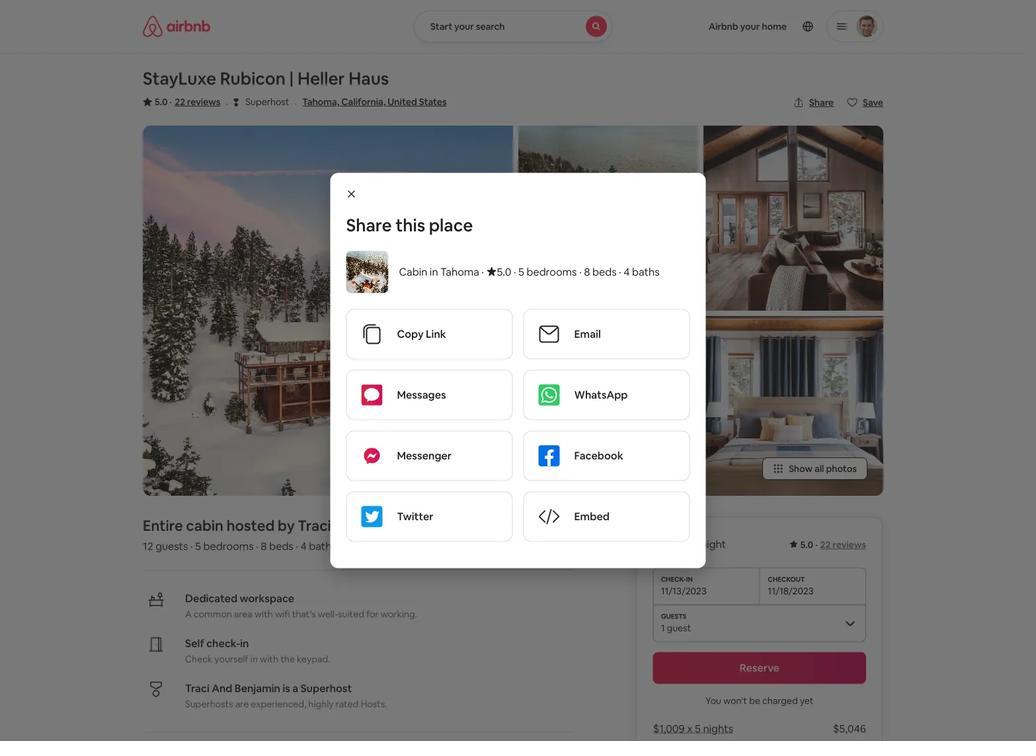 Task type: vqa. For each thing, say whether or not it's contained in the screenshot.
5.0 corresponding to the bottom 22 REVIEWS button
yes



Task type: locate. For each thing, give the bounding box(es) containing it.
0 horizontal spatial share
[[346, 214, 392, 236]]

0 vertical spatial superhost
[[245, 96, 289, 108]]

for
[[366, 608, 379, 620]]

5.0 · 22 reviews up "11/18/2023"
[[800, 539, 866, 551]]

bedrooms inside entire cabin hosted by traci and benjamin 12 guests · 5 bedrooms · 8 beds · 4 baths
[[203, 539, 254, 553]]

0 horizontal spatial escape to our lavish mountain cabin in lake tahoe and wake up to the serenity of a sunrise overlooking the pristine waters of the lake. image
[[143, 126, 513, 496]]

search
[[476, 20, 505, 32]]

0 vertical spatial bedrooms
[[527, 265, 577, 279]]

5.0 down stayluxe
[[155, 96, 168, 108]]

5.0 · 22 reviews down stayluxe
[[155, 96, 221, 108]]

traci and benjamin is a superhost. learn more about traci and benjamin. image
[[538, 517, 575, 554], [538, 517, 575, 554]]

cabin
[[399, 265, 427, 279]]

rated
[[336, 698, 359, 710]]

1 horizontal spatial 5.0 · 22 reviews
[[800, 539, 866, 551]]

1 horizontal spatial bedrooms
[[527, 265, 577, 279]]

8 inside entire cabin hosted by traci and benjamin 12 guests · 5 bedrooms · 8 beds · 4 baths
[[261, 539, 267, 553]]

5.0 · 22 reviews
[[155, 96, 221, 108], [800, 539, 866, 551]]

in
[[430, 265, 438, 279], [240, 636, 249, 650], [251, 653, 258, 665]]

reviews
[[187, 96, 221, 108], [833, 539, 866, 551]]

share dialog
[[330, 173, 706, 568]]

0 horizontal spatial 22 reviews button
[[175, 95, 221, 108]]

tahoma, california, united states button
[[302, 94, 447, 110]]

whatsapp link
[[524, 371, 689, 419]]

states
[[419, 96, 447, 108]]

hosted
[[227, 516, 275, 535]]

tahoma,
[[302, 96, 339, 108]]

in right yourself
[[251, 653, 258, 665]]

yourself
[[214, 653, 249, 665]]

won't
[[723, 695, 747, 706]]

facebook link
[[524, 431, 689, 480]]

4 up 'email' link
[[624, 265, 630, 279]]

beds up 'email' link
[[592, 265, 617, 279]]

22 reviews button
[[175, 95, 221, 108], [820, 539, 866, 551]]

0 vertical spatial reviews
[[187, 96, 221, 108]]

1 vertical spatial 22
[[820, 539, 831, 551]]

1 vertical spatial 4
[[300, 539, 307, 553]]

beds down the by
[[269, 539, 293, 553]]

5.0 · 22 reviews for the right 22 reviews button
[[800, 539, 866, 551]]

heller
[[297, 67, 345, 90]]

0 horizontal spatial baths
[[309, 539, 336, 553]]

cabin in tahoma · ★5.0 · 5 bedrooms · 8 beds · 4 baths
[[399, 265, 660, 279]]

is
[[283, 681, 290, 695]]

charged
[[762, 695, 798, 706]]

5 right the ★5.0
[[518, 265, 524, 279]]

󰀃
[[234, 96, 239, 108]]

share inside share dialog
[[346, 214, 392, 236]]

share for share this place
[[346, 214, 392, 236]]

in up yourself
[[240, 636, 249, 650]]

you
[[706, 695, 721, 706]]

copy
[[397, 327, 424, 341]]

5
[[518, 265, 524, 279], [195, 539, 201, 553], [695, 722, 701, 736]]

1 horizontal spatial 22
[[820, 539, 831, 551]]

facebook
[[574, 449, 623, 462]]

4 inside entire cabin hosted by traci and benjamin 12 guests · 5 bedrooms · 8 beds · 4 baths
[[300, 539, 307, 553]]

$1,009 for $1,009 night
[[653, 534, 698, 552]]

0 vertical spatial 5
[[518, 265, 524, 279]]

beds
[[592, 265, 617, 279], [269, 539, 293, 553]]

yet
[[800, 695, 814, 706]]

messenger link
[[347, 431, 512, 480]]

superhost up highly
[[301, 681, 352, 695]]

traci right the by
[[298, 516, 331, 535]]

by
[[278, 516, 295, 535]]

0 vertical spatial in
[[430, 265, 438, 279]]

0 vertical spatial 22
[[175, 96, 185, 108]]

2 vertical spatial in
[[251, 653, 258, 665]]

1 vertical spatial 5.0
[[800, 539, 813, 551]]

with
[[254, 608, 273, 620], [260, 653, 278, 665]]

2 horizontal spatial in
[[430, 265, 438, 279]]

bedrooms down 'hosted'
[[203, 539, 254, 553]]

★5.0
[[486, 265, 511, 279]]

0 horizontal spatial reviews
[[187, 96, 221, 108]]

traci up 'superhosts'
[[185, 681, 209, 695]]

guests
[[155, 539, 188, 553]]

united
[[388, 96, 417, 108]]

$1,009
[[653, 534, 698, 552], [653, 722, 685, 736]]

cozy up with loved ones in our luxurious living room, complete with comfortable sofas, a warm fireplace, and board games - the perfect spot for laughter, conversation, and relaxation in our modern, yet rustic mountain cabin. image
[[703, 126, 883, 311]]

show
[[789, 463, 813, 475]]

1 vertical spatial reviews
[[833, 539, 866, 551]]

superhost down stayluxe rubicon | heller haus
[[245, 96, 289, 108]]

1 horizontal spatial traci
[[298, 516, 331, 535]]

1 vertical spatial baths
[[309, 539, 336, 553]]

benjamin
[[235, 681, 280, 695]]

0 horizontal spatial beds
[[269, 539, 293, 553]]

twitter
[[397, 510, 433, 523]]

2 vertical spatial 5
[[695, 722, 701, 736]]

$1,009 night
[[653, 534, 726, 552]]

5.0 up "11/18/2023"
[[800, 539, 813, 551]]

entire cabin hosted by traci and benjamin 12 guests · 5 bedrooms · 8 beds · 4 baths
[[143, 516, 429, 553]]

0 horizontal spatial traci
[[185, 681, 209, 695]]

1 vertical spatial 5
[[195, 539, 201, 553]]

5.0 for the right 22 reviews button
[[800, 539, 813, 551]]

1 horizontal spatial 5
[[518, 265, 524, 279]]

1 vertical spatial superhost
[[301, 681, 352, 695]]

embed
[[574, 510, 610, 523]]

share inside button
[[809, 97, 834, 108]]

$1,009 left x
[[653, 722, 685, 736]]

baths
[[632, 265, 660, 279], [309, 539, 336, 553]]

12
[[143, 539, 153, 553]]

0 horizontal spatial bedrooms
[[203, 539, 254, 553]]

tahoma
[[440, 265, 479, 279]]

reserve button
[[653, 652, 866, 684]]

0 horizontal spatial 4
[[300, 539, 307, 553]]

suited
[[338, 608, 364, 620]]

bedrooms right the ★5.0
[[527, 265, 577, 279]]

0 vertical spatial 5.0 · 22 reviews
[[155, 96, 221, 108]]

1 horizontal spatial 8
[[584, 265, 590, 279]]

0 vertical spatial 5.0
[[155, 96, 168, 108]]

share left save button
[[809, 97, 834, 108]]

escape to our lavish mountain cabin in lake tahoe and wake up to the serenity of a sunrise overlooking the pristine waters of the lake. image
[[143, 126, 513, 496], [518, 126, 698, 311]]

0 vertical spatial 8
[[584, 265, 590, 279]]

11/18/2023
[[768, 585, 814, 597]]

5 inside entire cabin hosted by traci and benjamin 12 guests · 5 bedrooms · 8 beds · 4 baths
[[195, 539, 201, 553]]

0 horizontal spatial 5.0 · 22 reviews
[[155, 96, 221, 108]]

messenger
[[397, 449, 452, 462]]

4 up dedicated workspace a common area with wifi that's well-suited for working.
[[300, 539, 307, 553]]

5.0
[[155, 96, 168, 108], [800, 539, 813, 551]]

1 horizontal spatial baths
[[632, 265, 660, 279]]

0 horizontal spatial 5
[[195, 539, 201, 553]]

1 horizontal spatial reviews
[[833, 539, 866, 551]]

$1,009 left night
[[653, 534, 698, 552]]

2 horizontal spatial 5
[[695, 722, 701, 736]]

with down the workspace
[[254, 608, 273, 620]]

4
[[624, 265, 630, 279], [300, 539, 307, 553]]

experienced,
[[251, 698, 306, 710]]

0 horizontal spatial 8
[[261, 539, 267, 553]]

5 right x
[[695, 722, 701, 736]]

1 vertical spatial share
[[346, 214, 392, 236]]

1 horizontal spatial escape to our lavish mountain cabin in lake tahoe and wake up to the serenity of a sunrise overlooking the pristine waters of the lake. image
[[518, 126, 698, 311]]

1 horizontal spatial 4
[[624, 265, 630, 279]]

0 vertical spatial baths
[[632, 265, 660, 279]]

well-
[[318, 608, 338, 620]]

beds inside entire cabin hosted by traci and benjamin 12 guests · 5 bedrooms · 8 beds · 4 baths
[[269, 539, 293, 553]]

$1,009 for $1,009 x 5 nights
[[653, 722, 685, 736]]

1 vertical spatial beds
[[269, 539, 293, 553]]

share
[[809, 97, 834, 108], [346, 214, 392, 236]]

0 vertical spatial traci
[[298, 516, 331, 535]]

copy link
[[397, 327, 446, 341]]

0 vertical spatial beds
[[592, 265, 617, 279]]

1 $1,009 from the top
[[653, 534, 698, 552]]

share left this
[[346, 214, 392, 236]]

0 vertical spatial 4
[[624, 265, 630, 279]]

bedrooms
[[527, 265, 577, 279], [203, 539, 254, 553]]

1 vertical spatial 22 reviews button
[[820, 539, 866, 551]]

$5,046
[[833, 722, 866, 736]]

in inside share dialog
[[430, 265, 438, 279]]

1 vertical spatial bedrooms
[[203, 539, 254, 553]]

place
[[429, 214, 473, 236]]

0 horizontal spatial 5.0
[[155, 96, 168, 108]]

1 vertical spatial 5.0 · 22 reviews
[[800, 539, 866, 551]]

22
[[175, 96, 185, 108], [820, 539, 831, 551]]

1 vertical spatial with
[[260, 653, 278, 665]]

with left the
[[260, 653, 278, 665]]

1 escape to our lavish mountain cabin in lake tahoe and wake up to the serenity of a sunrise overlooking the pristine waters of the lake. image from the left
[[143, 126, 513, 496]]

0 vertical spatial $1,009
[[653, 534, 698, 552]]

0 vertical spatial share
[[809, 97, 834, 108]]

$1,009 x 5 nights
[[653, 722, 733, 736]]

0 horizontal spatial 22
[[175, 96, 185, 108]]

1 vertical spatial in
[[240, 636, 249, 650]]

messages link
[[347, 371, 512, 419]]

1 horizontal spatial share
[[809, 97, 834, 108]]

superhost
[[245, 96, 289, 108], [301, 681, 352, 695]]

8 down 'hosted'
[[261, 539, 267, 553]]

1 horizontal spatial 5.0
[[800, 539, 813, 551]]

wifi
[[275, 608, 290, 620]]

entire
[[143, 516, 183, 535]]

1 horizontal spatial superhost
[[301, 681, 352, 695]]

1 vertical spatial traci
[[185, 681, 209, 695]]

5 down cabin
[[195, 539, 201, 553]]

night
[[701, 538, 726, 551]]

in right the cabin
[[430, 265, 438, 279]]

0 vertical spatial with
[[254, 608, 273, 620]]

2 $1,009 from the top
[[653, 722, 685, 736]]

1 vertical spatial $1,009
[[653, 722, 685, 736]]

reviews for topmost 22 reviews button
[[187, 96, 221, 108]]

1 vertical spatial 8
[[261, 539, 267, 553]]

share for share
[[809, 97, 834, 108]]

highly
[[308, 698, 334, 710]]

1 horizontal spatial beds
[[592, 265, 617, 279]]

bedrooms inside share dialog
[[527, 265, 577, 279]]

0 horizontal spatial superhost
[[245, 96, 289, 108]]

8
[[584, 265, 590, 279], [261, 539, 267, 553]]

8 up email
[[584, 265, 590, 279]]



Task type: describe. For each thing, give the bounding box(es) containing it.
profile element
[[628, 0, 883, 53]]

be
[[749, 695, 760, 706]]

gather around the table for a feast with a view! enjoy the beauty of lake tahoe while savoring every bite in our modern rustic dining area. image
[[518, 316, 698, 496]]

22 for topmost 22 reviews button
[[175, 96, 185, 108]]

with inside 'self check-in check yourself in with the keypad.'
[[260, 653, 278, 665]]

area
[[234, 608, 252, 620]]

|
[[289, 67, 294, 90]]

check-
[[206, 636, 240, 650]]

twitter link
[[347, 492, 512, 541]]

0 vertical spatial 22 reviews button
[[175, 95, 221, 108]]

email link
[[524, 310, 689, 359]]

you won't be charged yet
[[706, 695, 814, 706]]

working.
[[381, 608, 417, 620]]

share this place
[[346, 214, 473, 236]]

5.0 · 22 reviews for topmost 22 reviews button
[[155, 96, 221, 108]]

start your search
[[430, 20, 505, 32]]

nights
[[703, 722, 733, 736]]

1 horizontal spatial in
[[251, 653, 258, 665]]

2 escape to our lavish mountain cabin in lake tahoe and wake up to the serenity of a sunrise overlooking the pristine waters of the lake. image from the left
[[518, 126, 698, 311]]

and benjamin
[[334, 516, 429, 535]]

rubicon
[[220, 67, 286, 90]]

the
[[280, 653, 295, 665]]

california,
[[341, 96, 386, 108]]

escape to your own mountain oasis with stunning lake views, where luxury meets nature in a perfectly curated bedroom complete with plush linens, cozy pillows, beautiful curtains, a charming chair, and a touch of greenery to awaken your senses. image
[[703, 316, 883, 496]]

workspace
[[240, 591, 294, 605]]

show all photos button
[[762, 458, 867, 480]]

messages
[[397, 388, 446, 402]]

baths inside share dialog
[[632, 265, 660, 279]]

link
[[426, 327, 446, 341]]

traci inside entire cabin hosted by traci and benjamin 12 guests · 5 bedrooms · 8 beds · 4 baths
[[298, 516, 331, 535]]

self check-in check yourself in with the keypad.
[[185, 636, 330, 665]]

save
[[863, 97, 883, 108]]

reviews for the right 22 reviews button
[[833, 539, 866, 551]]

· inside · tahoma, california, united states
[[295, 96, 297, 110]]

baths inside entire cabin hosted by traci and benjamin 12 guests · 5 bedrooms · 8 beds · 4 baths
[[309, 539, 336, 553]]

keypad.
[[297, 653, 330, 665]]

cabin
[[186, 516, 223, 535]]

this
[[395, 214, 425, 236]]

beds inside share dialog
[[592, 265, 617, 279]]

self
[[185, 636, 204, 650]]

photos
[[826, 463, 857, 475]]

22 for the right 22 reviews button
[[820, 539, 831, 551]]

· tahoma, california, united states
[[295, 96, 447, 110]]

dedicated
[[185, 591, 237, 605]]

are
[[235, 698, 249, 710]]

embed button
[[524, 492, 689, 541]]

email
[[574, 327, 601, 341]]

a
[[185, 608, 192, 620]]

save button
[[842, 91, 889, 114]]

copy link button
[[347, 310, 512, 359]]

stayluxe
[[143, 67, 216, 90]]

dedicated workspace a common area with wifi that's well-suited for working.
[[185, 591, 417, 620]]

share button
[[788, 91, 839, 114]]

traci and benjamin is a superhost superhosts are experienced, highly rated hosts.
[[185, 681, 387, 710]]

0 horizontal spatial in
[[240, 636, 249, 650]]

all
[[815, 463, 824, 475]]

5 inside share dialog
[[518, 265, 524, 279]]

hosts.
[[361, 698, 387, 710]]

8 inside share dialog
[[584, 265, 590, 279]]

5.0 for topmost 22 reviews button
[[155, 96, 168, 108]]

4 inside share dialog
[[624, 265, 630, 279]]

stayluxe rubicon | heller haus
[[143, 67, 389, 90]]

11/13/2023
[[661, 585, 707, 597]]

that's
[[292, 608, 316, 620]]

$1,009 x 5 nights button
[[653, 722, 733, 736]]

whatsapp
[[574, 388, 628, 402]]

start
[[430, 20, 452, 32]]

superhost inside traci and benjamin is a superhost superhosts are experienced, highly rated hosts.
[[301, 681, 352, 695]]

and
[[212, 681, 232, 695]]

x
[[687, 722, 693, 736]]

traci inside traci and benjamin is a superhost superhosts are experienced, highly rated hosts.
[[185, 681, 209, 695]]

with inside dedicated workspace a common area with wifi that's well-suited for working.
[[254, 608, 273, 620]]

Start your search search field
[[414, 11, 612, 42]]

a
[[292, 681, 298, 695]]

show all photos
[[789, 463, 857, 475]]

haus
[[349, 67, 389, 90]]

check
[[185, 653, 212, 665]]

1 horizontal spatial 22 reviews button
[[820, 539, 866, 551]]

common
[[194, 608, 232, 620]]

reserve
[[740, 661, 779, 675]]

start your search button
[[414, 11, 612, 42]]



